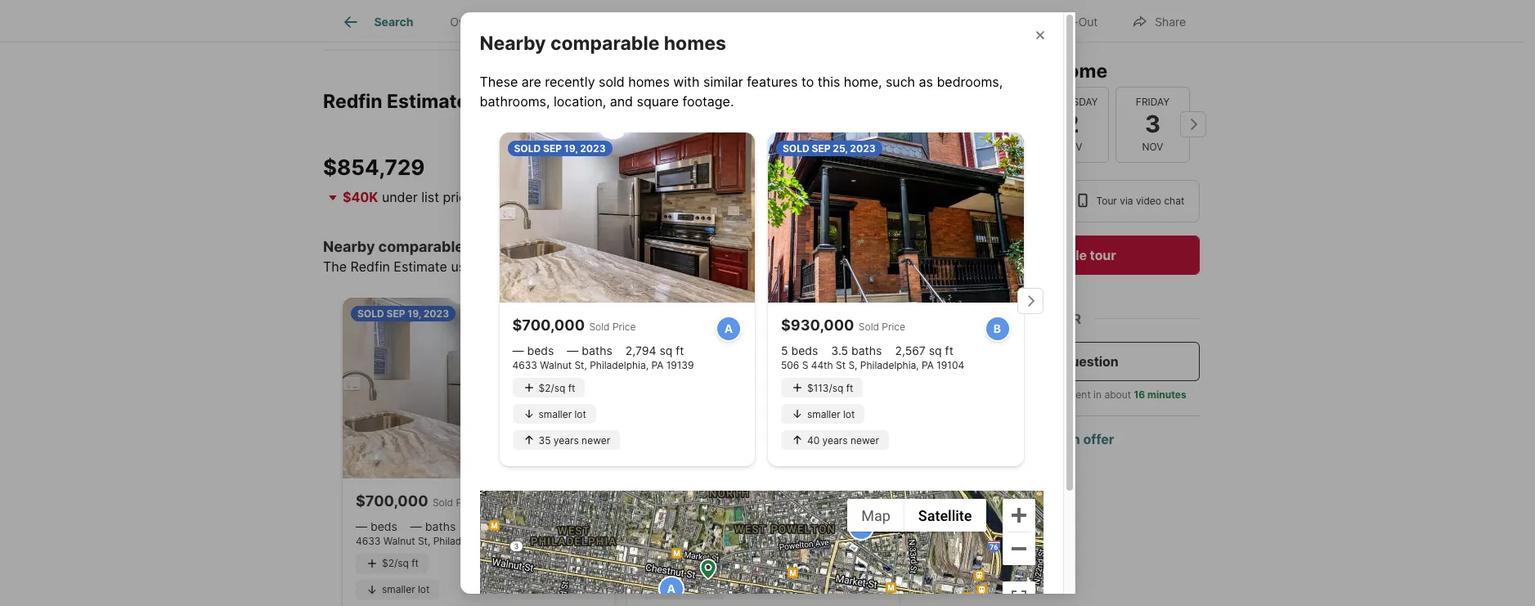 Task type: vqa. For each thing, say whether or not it's contained in the screenshot.
'B'
yes



Task type: describe. For each thing, give the bounding box(es) containing it.
1 nov from the left
[[981, 140, 1002, 152]]

friday 3 nov
[[1137, 96, 1170, 152]]

uses
[[451, 258, 480, 275]]

0 horizontal spatial $2/sq
[[382, 558, 409, 570]]

1 vertical spatial 25,
[[693, 307, 708, 320]]

1
[[986, 109, 997, 138]]

$113/sq ft inside nearby comparable homes dialog
[[808, 382, 854, 394]]

a inside 'region'
[[667, 582, 676, 596]]

about
[[1105, 388, 1132, 400]]

under
[[382, 189, 418, 205]]

1 vertical spatial $113/sq
[[667, 558, 703, 570]]

1 nov
[[981, 109, 1002, 152]]

tour via video chat option
[[1064, 179, 1200, 222]]

schedule tour
[[1028, 246, 1117, 263]]

friday
[[1137, 96, 1170, 108]]

list
[[422, 189, 439, 205]]

schedule
[[1028, 246, 1088, 263]]

0 horizontal spatial a
[[1032, 388, 1038, 400]]

tab list containing search
[[323, 0, 866, 42]]

sold price for $930,000
[[859, 321, 906, 333]]

0 horizontal spatial s,
[[708, 535, 717, 547]]

video
[[1137, 194, 1162, 206]]

start an offer
[[1030, 430, 1115, 447]]

0 vertical spatial estimate
[[387, 90, 468, 113]]

list box containing tour in person
[[944, 179, 1200, 222]]

0 horizontal spatial s
[[662, 535, 668, 547]]

it's
[[944, 282, 958, 294]]

free,
[[961, 282, 982, 294]]

0 horizontal spatial 506
[[641, 535, 659, 547]]

3
[[1146, 109, 1161, 138]]

homes inside these are recently sold homes with similar features to this home, such as bedrooms, bathrooms, location, and square footage.
[[629, 73, 670, 90]]

and
[[610, 93, 633, 110]]

s, inside nearby comparable homes dialog
[[849, 359, 858, 372]]

$2/sq inside nearby comparable homes dialog
[[539, 382, 566, 394]]

s inside dialog
[[802, 359, 809, 372]]

$854,729
[[323, 154, 425, 180]]

1 vertical spatial in
[[1094, 388, 1102, 400]]

0 vertical spatial redfin
[[323, 90, 383, 113]]

a inside button
[[1053, 353, 1060, 369]]

with
[[674, 73, 700, 90]]

0 horizontal spatial sold sep 19, 2023
[[358, 307, 449, 320]]

sold inside $700,000 sold price
[[433, 497, 453, 509]]

home
[[1056, 59, 1108, 82]]

or
[[1063, 310, 1082, 327]]

share button
[[1119, 4, 1200, 37]]

it's free, cancel anytime
[[944, 282, 1054, 294]]

$895k
[[494, 189, 535, 205]]

$700,000 for $700,000 sold price
[[356, 492, 428, 510]]

6
[[484, 258, 492, 275]]

next image
[[893, 458, 919, 485]]

$113/sq inside nearby comparable homes dialog
[[808, 382, 844, 394]]

sold inside '$930,000 sold price'
[[718, 497, 739, 509]]

3.5 baths inside nearby comparable homes dialog
[[832, 344, 883, 358]]

— beds inside nearby comparable homes dialog
[[513, 344, 554, 358]]

1 vertical spatial 19,
[[408, 307, 421, 320]]

0 horizontal spatial $113/sq ft
[[667, 558, 713, 570]]

footage.
[[683, 93, 734, 110]]

$40k
[[343, 189, 378, 205]]

$700,000 sold price
[[356, 492, 480, 510]]

features
[[747, 73, 798, 90]]

via
[[1120, 194, 1134, 206]]

this inside these are recently sold homes with similar features to this home, such as bedrooms, bathrooms, location, and square footage.
[[818, 73, 841, 90]]

— baths inside nearby comparable homes dialog
[[567, 344, 613, 358]]

1 horizontal spatial this
[[1017, 59, 1052, 82]]

0 horizontal spatial 19139
[[510, 535, 538, 547]]

the
[[323, 258, 347, 275]]

redfin estimate for 4420 chestnut st
[[323, 90, 667, 113]]

sold sep 25, 2023 inside nearby comparable homes dialog
[[783, 142, 876, 155]]

of
[[478, 189, 490, 205]]

overview
[[450, 15, 501, 29]]

1 vertical spatial sold sep 25, 2023
[[642, 307, 735, 320]]

nearby comparable homes dialog
[[273, 12, 1111, 606]]

0 horizontal spatial 5 beds
[[641, 519, 678, 533]]

map
[[862, 507, 891, 524]]

0 horizontal spatial 3.5
[[691, 519, 708, 533]]

you'll
[[958, 388, 982, 400]]

0 horizontal spatial 44th
[[671, 535, 693, 547]]

satellite button
[[905, 499, 986, 532]]

$525k
[[725, 258, 765, 275]]

ask
[[1026, 353, 1050, 369]]

homes for nearby comparable homes the redfin estimate uses 6 recent nearby sales, priced between $525k to $930k.
[[467, 238, 516, 255]]

1 vertical spatial $2/sq ft
[[382, 558, 419, 570]]

st inside nearby comparable homes dialog
[[836, 359, 846, 372]]

person
[[1014, 194, 1047, 206]]

price
[[443, 189, 474, 205]]

chat
[[1165, 194, 1185, 206]]

tour via video chat
[[1097, 194, 1185, 206]]

search link
[[342, 12, 414, 32]]

b
[[994, 322, 1002, 336]]

1 vertical spatial 2,567 sq ft
[[755, 519, 813, 533]]

4633 inside nearby comparable homes dialog
[[513, 359, 538, 372]]

thursday
[[1046, 96, 1099, 108]]

$930,000 for $930,000
[[782, 317, 855, 334]]

start an offer link
[[1030, 430, 1115, 447]]

home,
[[844, 73, 883, 90]]

hear
[[985, 388, 1005, 400]]

overview tab
[[432, 2, 520, 42]]

thursday 2 nov
[[1046, 96, 1099, 152]]

in inside option
[[1003, 194, 1011, 206]]

price inside '$930,000 sold price'
[[742, 497, 765, 509]]

35
[[539, 434, 551, 447]]

0 horizontal spatial 2,794 sq ft
[[469, 519, 528, 533]]

question
[[1063, 353, 1119, 369]]

years for $700,000
[[554, 434, 579, 447]]

2
[[1065, 109, 1080, 138]]

bathrooms,
[[480, 93, 550, 110]]

offer
[[1084, 430, 1115, 447]]

an
[[1065, 430, 1081, 447]]

such
[[886, 73, 916, 90]]

3 tab from the left
[[773, 2, 853, 42]]

5 beds inside nearby comparable homes dialog
[[782, 344, 819, 358]]

satellite
[[919, 507, 973, 524]]

menu bar inside nearby comparable homes dialog
[[848, 499, 986, 532]]

anytime
[[1018, 282, 1054, 294]]

x-out
[[1067, 14, 1098, 28]]

photo of 4633 walnut st, philadelphia, pa 19139 image inside nearby comparable homes dialog
[[500, 132, 755, 303]]

1 vertical spatial 506 s 44th st s, philadelphia, pa 19104
[[641, 535, 824, 547]]

comparable for nearby comparable homes the redfin estimate uses 6 recent nearby sales, priced between $525k to $930k.
[[379, 238, 464, 255]]

0 vertical spatial st
[[648, 90, 667, 113]]

40
[[808, 434, 820, 447]]

35 years newer
[[539, 434, 611, 447]]

from
[[1008, 388, 1030, 400]]

4420
[[503, 90, 553, 113]]

nov for 2
[[1062, 140, 1083, 152]]

bedrooms,
[[937, 73, 1003, 90]]

go tour this home
[[944, 59, 1108, 82]]

between
[[667, 258, 721, 275]]

map button
[[848, 499, 905, 532]]

x-
[[1067, 14, 1079, 28]]

these are recently sold homes with similar features to this home, such as bedrooms, bathrooms, location, and square footage.
[[480, 73, 1003, 110]]

44th inside nearby comparable homes dialog
[[812, 359, 834, 372]]



Task type: locate. For each thing, give the bounding box(es) containing it.
1 tour from the left
[[978, 194, 1000, 206]]

homes up square
[[629, 73, 670, 90]]

1 vertical spatial $113/sq ft
[[667, 558, 713, 570]]

nov inside thursday 2 nov
[[1062, 140, 1083, 152]]

2,567 sq ft down it's
[[896, 344, 954, 358]]

share
[[1156, 14, 1187, 28]]

walnut inside nearby comparable homes dialog
[[540, 359, 572, 372]]

1 tab from the left
[[520, 2, 642, 42]]

for
[[473, 90, 499, 113]]

$930,000 sold price
[[641, 492, 765, 510]]

these
[[480, 73, 518, 90]]

25, inside nearby comparable homes dialog
[[833, 142, 848, 155]]

newer for $930,000
[[851, 434, 880, 447]]

1 horizontal spatial sold price
[[859, 321, 906, 333]]

map region
[[273, 323, 1111, 606]]

1 vertical spatial — beds
[[356, 519, 398, 533]]

schedule tour button
[[944, 235, 1200, 274]]

$2/sq ft down $700,000 sold price
[[382, 558, 419, 570]]

tour in person option
[[944, 179, 1064, 222]]

2 horizontal spatial st
[[836, 359, 846, 372]]

0 vertical spatial $2/sq ft
[[539, 382, 576, 394]]

506 s 44th st s, philadelphia, pa 19104 inside nearby comparable homes dialog
[[782, 359, 965, 372]]

1 horizontal spatial $113/sq ft
[[808, 382, 854, 394]]

0 vertical spatial — beds
[[513, 344, 554, 358]]

2 newer from the left
[[851, 434, 880, 447]]

menu bar containing map
[[848, 499, 986, 532]]

redfin up $854,729
[[323, 90, 383, 113]]

newer right 40
[[851, 434, 880, 447]]

estimate left uses
[[394, 258, 448, 275]]

s down '$930,000 sold price'
[[662, 535, 668, 547]]

to inside these are recently sold homes with similar features to this home, such as bedrooms, bathrooms, location, and square footage.
[[802, 73, 814, 90]]

0 vertical spatial $2/sq
[[539, 382, 566, 394]]

3 nov from the left
[[1143, 140, 1164, 152]]

0 vertical spatial a
[[1053, 353, 1060, 369]]

2 nov from the left
[[1062, 140, 1083, 152]]

3.5
[[832, 344, 849, 358], [691, 519, 708, 533]]

1 horizontal spatial 44th
[[812, 359, 834, 372]]

tour
[[975, 59, 1013, 82], [1090, 246, 1117, 263]]

homes up 6
[[467, 238, 516, 255]]

homes for nearby comparable homes
[[664, 32, 727, 55]]

square
[[637, 93, 679, 110]]

19104 inside nearby comparable homes dialog
[[937, 359, 965, 372]]

1 horizontal spatial walnut
[[540, 359, 572, 372]]

2,567
[[896, 344, 926, 358], [755, 519, 785, 533]]

None button
[[954, 86, 1029, 163], [1035, 87, 1110, 162], [1116, 87, 1191, 162], [954, 86, 1029, 163], [1035, 87, 1110, 162], [1116, 87, 1191, 162]]

photo of 4633 walnut st, philadelphia, pa 19139 image
[[500, 132, 755, 303], [343, 297, 615, 479]]

st, up 35 years newer
[[575, 359, 587, 372]]

ask a question button
[[944, 341, 1200, 381]]

years
[[554, 434, 579, 447], [823, 434, 848, 447]]

$700,000 for $700,000
[[513, 317, 585, 334]]

estimate
[[387, 90, 468, 113], [394, 258, 448, 275]]

1 horizontal spatial a
[[1053, 353, 1060, 369]]

1 vertical spatial redfin
[[351, 258, 390, 275]]

price inside $700,000 sold price
[[456, 497, 480, 509]]

1 vertical spatial 19139
[[510, 535, 538, 547]]

0 horizontal spatial — beds
[[356, 519, 398, 533]]

0 vertical spatial $113/sq ft
[[808, 382, 854, 394]]

recent
[[496, 258, 535, 275]]

estimate left for
[[387, 90, 468, 113]]

walnut
[[540, 359, 572, 372], [384, 535, 415, 547]]

19139 inside nearby comparable homes dialog
[[667, 359, 694, 372]]

44th down '$930,000 sold price'
[[671, 535, 693, 547]]

0 vertical spatial 5
[[782, 344, 788, 358]]

nearby for nearby comparable homes the redfin estimate uses 6 recent nearby sales, priced between $525k to $930k.
[[323, 238, 375, 255]]

nov for 3
[[1143, 140, 1164, 152]]

redfin right the
[[351, 258, 390, 275]]

next image inside nearby comparable homes dialog
[[1018, 288, 1044, 314]]

st left "with"
[[648, 90, 667, 113]]

1 horizontal spatial next image
[[1181, 111, 1207, 137]]

0 vertical spatial 4633 walnut st, philadelphia, pa 19139
[[513, 359, 694, 372]]

a right from
[[1032, 388, 1038, 400]]

beds
[[527, 344, 554, 358], [792, 344, 819, 358], [371, 519, 398, 533], [651, 519, 678, 533]]

$113/sq ft up 40 years newer
[[808, 382, 854, 394]]

4633 walnut st, philadelphia, pa 19139 up 35 years newer
[[513, 359, 694, 372]]

0 horizontal spatial this
[[818, 73, 841, 90]]

0 horizontal spatial a
[[667, 582, 676, 596]]

menu bar
[[848, 499, 986, 532]]

1 horizontal spatial comparable
[[551, 32, 660, 55]]

1 horizontal spatial $700,000
[[513, 317, 585, 334]]

0 horizontal spatial next image
[[1018, 288, 1044, 314]]

$113/sq down '$930,000 sold price'
[[667, 558, 703, 570]]

in right agent
[[1094, 388, 1102, 400]]

0 vertical spatial 2,567
[[896, 344, 926, 358]]

16
[[1135, 388, 1146, 400]]

0 horizontal spatial $113/sq
[[667, 558, 703, 570]]

506 s 44th st s, philadelphia, pa 19104 up 40 years newer
[[782, 359, 965, 372]]

agent
[[1065, 388, 1091, 400]]

sold
[[514, 142, 541, 155], [783, 142, 810, 155], [358, 307, 384, 320], [642, 307, 669, 320]]

1 vertical spatial — baths
[[411, 519, 456, 533]]

1 horizontal spatial $2/sq
[[539, 382, 566, 394]]

$113/sq up 40
[[808, 382, 844, 394]]

44th up 40
[[812, 359, 834, 372]]

0 vertical spatial next image
[[1181, 111, 1207, 137]]

5 inside nearby comparable homes dialog
[[782, 344, 788, 358]]

tour for tour in person
[[978, 194, 1000, 206]]

ask a question
[[1026, 353, 1119, 369]]

s, down '$930,000 sold price'
[[708, 535, 717, 547]]

1 vertical spatial $930,000
[[641, 492, 714, 510]]

tab up similar
[[642, 2, 773, 42]]

1 horizontal spatial tour
[[1097, 194, 1118, 206]]

sold sep 19, 2023
[[514, 142, 606, 155], [358, 307, 449, 320]]

1 horizontal spatial 2,794
[[626, 344, 657, 358]]

1 vertical spatial sold sep 19, 2023
[[358, 307, 449, 320]]

nov down 3
[[1143, 140, 1164, 152]]

a right ask
[[1053, 353, 1060, 369]]

tab list
[[323, 0, 866, 42]]

nearby inside the nearby comparable homes the redfin estimate uses 6 recent nearby sales, priced between $525k to $930k.
[[323, 238, 375, 255]]

s, up 40 years newer
[[849, 359, 858, 372]]

comparable up uses
[[379, 238, 464, 255]]

$2/sq up 35
[[539, 382, 566, 394]]

search
[[374, 15, 414, 29]]

1 horizontal spatial 506
[[782, 359, 800, 372]]

comparable inside dialog
[[551, 32, 660, 55]]

1 vertical spatial 19104
[[796, 535, 824, 547]]

sold sep 25, 2023 down home,
[[783, 142, 876, 155]]

a
[[725, 322, 733, 336], [667, 582, 676, 596]]

sold price
[[590, 321, 636, 333], [859, 321, 906, 333]]

next image right cancel
[[1018, 288, 1044, 314]]

tour right schedule at top right
[[1090, 246, 1117, 263]]

st
[[648, 90, 667, 113], [836, 359, 846, 372], [696, 535, 705, 547]]

1 horizontal spatial 19,
[[564, 142, 578, 155]]

sold
[[599, 73, 625, 90]]

2,794 inside nearby comparable homes dialog
[[626, 344, 657, 358]]

go
[[944, 59, 970, 82]]

st, down $700,000 sold price
[[418, 535, 431, 547]]

1 vertical spatial s,
[[708, 535, 717, 547]]

1 vertical spatial comparable
[[379, 238, 464, 255]]

1 vertical spatial 5
[[641, 519, 648, 533]]

4633 walnut st, philadelphia, pa 19139 down $700,000 sold price
[[356, 535, 538, 547]]

nov down 2
[[1062, 140, 1083, 152]]

0 horizontal spatial comparable
[[379, 238, 464, 255]]

tour for tour via video chat
[[1097, 194, 1118, 206]]

sold sep 25, 2023
[[783, 142, 876, 155], [642, 307, 735, 320]]

sold sep 19, 2023 inside nearby comparable homes dialog
[[514, 142, 606, 155]]

0 horizontal spatial $2/sq ft
[[382, 558, 419, 570]]

similar
[[704, 73, 744, 90]]

1 horizontal spatial a
[[725, 322, 733, 336]]

this left home
[[1017, 59, 1052, 82]]

next image
[[1181, 111, 1207, 137], [1018, 288, 1044, 314]]

506 s 44th st s, philadelphia, pa 19104
[[782, 359, 965, 372], [641, 535, 824, 547]]

2 horizontal spatial nov
[[1143, 140, 1164, 152]]

to inside the nearby comparable homes the redfin estimate uses 6 recent nearby sales, priced between $525k to $930k.
[[769, 258, 782, 275]]

40 years newer
[[808, 434, 880, 447]]

0 vertical spatial 25,
[[833, 142, 848, 155]]

this left home,
[[818, 73, 841, 90]]

— beds
[[513, 344, 554, 358], [356, 519, 398, 533]]

1 vertical spatial walnut
[[384, 535, 415, 547]]

1 horizontal spatial — baths
[[567, 344, 613, 358]]

2,567 inside nearby comparable homes dialog
[[896, 344, 926, 358]]

nearby
[[539, 258, 582, 275]]

1 horizontal spatial 19104
[[937, 359, 965, 372]]

years right 35
[[554, 434, 579, 447]]

you'll hear from a local agent in about 16 minutes
[[958, 388, 1187, 400]]

1 vertical spatial 2,794
[[469, 519, 500, 533]]

x-out button
[[1031, 4, 1112, 37]]

this
[[1017, 59, 1052, 82], [818, 73, 841, 90]]

sold sep 25, 2023 down between
[[642, 307, 735, 320]]

years for $930,000
[[823, 434, 848, 447]]

$930,000 inside nearby comparable homes dialog
[[782, 317, 855, 334]]

nov down 1
[[981, 140, 1002, 152]]

0 horizontal spatial $700,000
[[356, 492, 428, 510]]

0 horizontal spatial 2,794
[[469, 519, 500, 533]]

0 horizontal spatial nov
[[981, 140, 1002, 152]]

as
[[919, 73, 934, 90]]

4633 walnut st, philadelphia, pa 19139 inside nearby comparable homes dialog
[[513, 359, 694, 372]]

0 horizontal spatial sold price
[[590, 321, 636, 333]]

0 horizontal spatial 25,
[[693, 307, 708, 320]]

local
[[1041, 388, 1062, 400]]

$2/sq down $700,000 sold price
[[382, 558, 409, 570]]

photo of 506 s 44th st s, philadelphia, pa 19104 image
[[768, 132, 1024, 303], [628, 297, 899, 479]]

0 horizontal spatial newer
[[582, 434, 611, 447]]

nearby up these
[[480, 32, 546, 55]]

minutes
[[1148, 388, 1187, 400]]

tour inside button
[[1090, 246, 1117, 263]]

$700,000 inside nearby comparable homes dialog
[[513, 317, 585, 334]]

1 vertical spatial 2,567
[[755, 519, 785, 533]]

redfin inside the nearby comparable homes the redfin estimate uses 6 recent nearby sales, priced between $525k to $930k.
[[351, 258, 390, 275]]

1 horizontal spatial nov
[[1062, 140, 1083, 152]]

2 vertical spatial st
[[696, 535, 705, 547]]

0 vertical spatial walnut
[[540, 359, 572, 372]]

3.5 inside nearby comparable homes dialog
[[832, 344, 849, 358]]

st up 40 years newer
[[836, 359, 846, 372]]

2,794 sq ft inside nearby comparable homes dialog
[[626, 344, 684, 358]]

photo of 506 s 44th st s, philadelphia, pa 19104 image inside nearby comparable homes dialog
[[768, 132, 1024, 303]]

2 tour from the left
[[1097, 194, 1118, 206]]

1 newer from the left
[[582, 434, 611, 447]]

$113/sq ft down '$930,000 sold price'
[[667, 558, 713, 570]]

comparable for nearby comparable homes
[[551, 32, 660, 55]]

nearby comparable homes
[[480, 32, 727, 55]]

comparable inside the nearby comparable homes the redfin estimate uses 6 recent nearby sales, priced between $525k to $930k.
[[379, 238, 464, 255]]

1 horizontal spatial 3.5
[[832, 344, 849, 358]]

0 horizontal spatial tour
[[975, 59, 1013, 82]]

nov inside friday 3 nov
[[1143, 140, 1164, 152]]

$2/sq ft up 35
[[539, 382, 576, 394]]

next image right friday 3 nov
[[1181, 111, 1207, 137]]

in left the person
[[1003, 194, 1011, 206]]

1 horizontal spatial 5 beds
[[782, 344, 819, 358]]

newer right 35
[[582, 434, 611, 447]]

0 vertical spatial 19,
[[564, 142, 578, 155]]

tour for go
[[975, 59, 1013, 82]]

25, down between
[[693, 307, 708, 320]]

newer for $700,000
[[582, 434, 611, 447]]

1 vertical spatial 3.5 baths
[[691, 519, 742, 533]]

walnut down $700,000 sold price
[[384, 535, 415, 547]]

in
[[1003, 194, 1011, 206], [1094, 388, 1102, 400]]

25, down home,
[[833, 142, 848, 155]]

0 horizontal spatial 4633
[[356, 535, 381, 547]]

0 horizontal spatial in
[[1003, 194, 1011, 206]]

start
[[1030, 430, 1062, 447]]

1 horizontal spatial 25,
[[833, 142, 848, 155]]

1 horizontal spatial sold sep 19, 2023
[[514, 142, 606, 155]]

sales,
[[585, 258, 621, 275]]

priced
[[625, 258, 664, 275]]

1 vertical spatial st
[[836, 359, 846, 372]]

tour in person
[[978, 194, 1047, 206]]

0 horizontal spatial years
[[554, 434, 579, 447]]

0 vertical spatial nearby
[[480, 32, 546, 55]]

nearby up the
[[323, 238, 375, 255]]

0 horizontal spatial walnut
[[384, 535, 415, 547]]

walnut up 35
[[540, 359, 572, 372]]

19, inside nearby comparable homes dialog
[[564, 142, 578, 155]]

0 horizontal spatial st
[[648, 90, 667, 113]]

nov
[[981, 140, 1002, 152], [1062, 140, 1083, 152], [1143, 140, 1164, 152]]

estimate inside the nearby comparable homes the redfin estimate uses 6 recent nearby sales, priced between $525k to $930k.
[[394, 258, 448, 275]]

under list price of $895k
[[378, 189, 535, 205]]

0 vertical spatial tour
[[975, 59, 1013, 82]]

list box
[[944, 179, 1200, 222]]

0 vertical spatial 3.5
[[832, 344, 849, 358]]

tab up recently
[[520, 2, 642, 42]]

location,
[[554, 93, 607, 110]]

to right features
[[802, 73, 814, 90]]

$700,000
[[513, 317, 585, 334], [356, 492, 428, 510]]

0 vertical spatial — baths
[[567, 344, 613, 358]]

tour right go
[[975, 59, 1013, 82]]

506 s 44th st s, philadelphia, pa 19104 down '$930,000 sold price'
[[641, 535, 824, 547]]

st,
[[575, 359, 587, 372], [418, 535, 431, 547]]

c
[[858, 520, 866, 534]]

1 horizontal spatial 2,567
[[896, 344, 926, 358]]

nearby comparable homes element
[[480, 12, 746, 55]]

0 vertical spatial 2,794 sq ft
[[626, 344, 684, 358]]

newer
[[582, 434, 611, 447], [851, 434, 880, 447]]

2 years from the left
[[823, 434, 848, 447]]

nearby for nearby comparable homes
[[480, 32, 546, 55]]

smaller lot
[[539, 408, 587, 420], [808, 408, 855, 420], [382, 584, 430, 596], [667, 584, 715, 596]]

tab
[[520, 2, 642, 42], [642, 2, 773, 42], [773, 2, 853, 42]]

ft
[[676, 344, 684, 358], [946, 344, 954, 358], [568, 382, 576, 394], [847, 382, 854, 394], [519, 519, 528, 533], [805, 519, 813, 533], [412, 558, 419, 570], [706, 558, 713, 570]]

nearby comparable homes the redfin estimate uses 6 recent nearby sales, priced between $525k to $930k.
[[323, 238, 830, 275]]

2,567 sq ft
[[896, 344, 954, 358], [755, 519, 813, 533]]

s
[[802, 359, 809, 372], [662, 535, 668, 547]]

s up 40
[[802, 359, 809, 372]]

4633 walnut st, philadelphia, pa 19139
[[513, 359, 694, 372], [356, 535, 538, 547]]

cancel
[[985, 282, 1015, 294]]

2,794 sq ft
[[626, 344, 684, 358], [469, 519, 528, 533]]

1 sold price from the left
[[590, 321, 636, 333]]

1 horizontal spatial s
[[802, 359, 809, 372]]

2 sold price from the left
[[859, 321, 906, 333]]

homes up "with"
[[664, 32, 727, 55]]

1 horizontal spatial nearby
[[480, 32, 546, 55]]

1 vertical spatial 4633 walnut st, philadelphia, pa 19139
[[356, 535, 538, 547]]

2 tab from the left
[[642, 2, 773, 42]]

homes inside the nearby comparable homes the redfin estimate uses 6 recent nearby sales, priced between $525k to $930k.
[[467, 238, 516, 255]]

$930k.
[[785, 258, 830, 275]]

506
[[782, 359, 800, 372], [641, 535, 659, 547]]

2,567 sq ft left c at the right
[[755, 519, 813, 533]]

to right $525k
[[769, 258, 782, 275]]

2 vertical spatial homes
[[467, 238, 516, 255]]

nearby inside dialog
[[480, 32, 546, 55]]

0 horizontal spatial 3.5 baths
[[691, 519, 742, 533]]

$930,000 for $930,000 sold price
[[641, 492, 714, 510]]

1 years from the left
[[554, 434, 579, 447]]

homes
[[664, 32, 727, 55], [629, 73, 670, 90], [467, 238, 516, 255]]

price
[[613, 321, 636, 333], [882, 321, 906, 333], [456, 497, 480, 509], [742, 497, 765, 509]]

comparable
[[551, 32, 660, 55], [379, 238, 464, 255]]

chestnut
[[558, 90, 643, 113]]

comparable up sold
[[551, 32, 660, 55]]

1 horizontal spatial in
[[1094, 388, 1102, 400]]

0 horizontal spatial st,
[[418, 535, 431, 547]]

1 vertical spatial 506
[[641, 535, 659, 547]]

tour left 'via'
[[1097, 194, 1118, 206]]

s,
[[849, 359, 858, 372], [708, 535, 717, 547]]

lot
[[575, 408, 587, 420], [844, 408, 855, 420], [418, 584, 430, 596], [703, 584, 715, 596]]

$2/sq ft inside nearby comparable homes dialog
[[539, 382, 576, 394]]

1 horizontal spatial 3.5 baths
[[832, 344, 883, 358]]

to
[[802, 73, 814, 90], [769, 258, 782, 275]]

tab up features
[[773, 2, 853, 42]]

0 vertical spatial 19104
[[937, 359, 965, 372]]

sold price for $700,000
[[590, 321, 636, 333]]

tour
[[978, 194, 1000, 206], [1097, 194, 1118, 206]]

recently
[[545, 73, 595, 90]]

years right 40
[[823, 434, 848, 447]]

506 inside nearby comparable homes dialog
[[782, 359, 800, 372]]

tour left the person
[[978, 194, 1000, 206]]

2,567 sq ft inside nearby comparable homes dialog
[[896, 344, 954, 358]]

1 horizontal spatial 4633
[[513, 359, 538, 372]]

st down '$930,000 sold price'
[[696, 535, 705, 547]]

0 vertical spatial 506
[[782, 359, 800, 372]]

tour for schedule
[[1090, 246, 1117, 263]]

19104
[[937, 359, 965, 372], [796, 535, 824, 547]]

st, inside nearby comparable homes dialog
[[575, 359, 587, 372]]

0 vertical spatial 4633
[[513, 359, 538, 372]]



